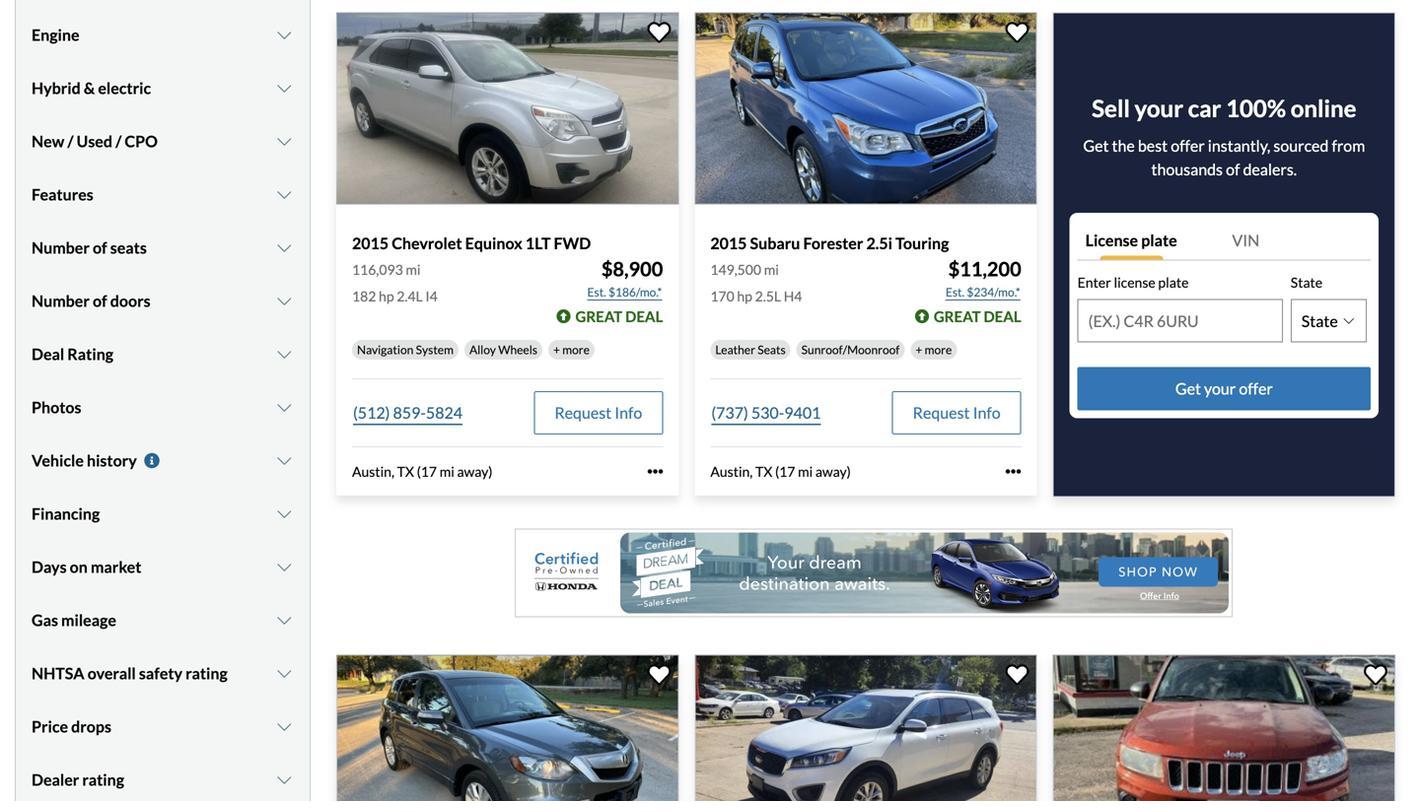 Task type: locate. For each thing, give the bounding box(es) containing it.
ellipsis h image
[[1006, 464, 1022, 480]]

1 vertical spatial get
[[1176, 379, 1201, 399]]

gas mileage
[[32, 611, 116, 630]]

1 horizontal spatial more
[[925, 343, 952, 357]]

4 chevron down image from the top
[[275, 347, 294, 362]]

mi down subaru
[[764, 261, 779, 278]]

0 horizontal spatial (17
[[417, 463, 437, 480]]

2 deal from the left
[[984, 308, 1022, 325]]

tx for $8,900
[[397, 463, 414, 480]]

1 horizontal spatial austin, tx (17 mi away)
[[711, 463, 851, 480]]

2 chevron down image from the top
[[275, 240, 294, 256]]

away) down 5824
[[457, 463, 493, 480]]

chevron down image inside the number of seats 'dropdown button'
[[275, 240, 294, 256]]

1 horizontal spatial deal
[[984, 308, 1022, 325]]

vehicle
[[32, 451, 84, 470]]

3 chevron down image from the top
[[275, 133, 294, 149]]

est. $234/mo.* button
[[945, 282, 1022, 302]]

request info button up ellipsis h icon
[[534, 391, 663, 435]]

mi
[[406, 261, 421, 278], [764, 261, 779, 278], [440, 463, 455, 480], [798, 463, 813, 480]]

your for offer
[[1204, 379, 1236, 399]]

deal for $11,200
[[984, 308, 1022, 325]]

1 request info from the left
[[555, 403, 643, 423]]

0 vertical spatial get
[[1083, 136, 1109, 156]]

license
[[1086, 231, 1138, 250]]

mi up "2.4l"
[[406, 261, 421, 278]]

2 info from the left
[[973, 403, 1001, 423]]

0 horizontal spatial great
[[576, 308, 623, 325]]

vehicle history
[[32, 451, 137, 470]]

your inside button
[[1204, 379, 1236, 399]]

number
[[32, 238, 90, 257], [32, 291, 90, 311]]

chevron down image inside nhtsa overall safety rating dropdown button
[[275, 666, 294, 682]]

advertisement region
[[515, 529, 1233, 618]]

+ for $8,900
[[553, 343, 560, 357]]

0 horizontal spatial great deal
[[576, 308, 663, 325]]

0 horizontal spatial your
[[1135, 94, 1184, 123]]

2 more from the left
[[925, 343, 952, 357]]

hp inside 149,500 mi 170 hp 2.5l h4
[[737, 288, 753, 305]]

best
[[1138, 136, 1168, 156]]

1 request info button from the left
[[534, 391, 663, 435]]

(17 down 530-
[[775, 463, 795, 480]]

seats
[[758, 343, 786, 357]]

hp inside 116,093 mi 182 hp 2.4l i4
[[379, 288, 394, 305]]

mi down 9401
[[798, 463, 813, 480]]

get the best offer instantly, sourced from thousands of dealers.
[[1083, 136, 1366, 179]]

offer inside "get the best offer instantly, sourced from thousands of dealers."
[[1171, 136, 1205, 156]]

tx
[[397, 463, 414, 480], [756, 463, 773, 480]]

austin, for $8,900
[[352, 463, 395, 480]]

of inside "get the best offer instantly, sourced from thousands of dealers."
[[1226, 160, 1240, 179]]

1 more from the left
[[563, 343, 590, 357]]

1 hp from the left
[[379, 288, 394, 305]]

2.4l
[[397, 288, 423, 305]]

116,093
[[352, 261, 403, 278]]

1 horizontal spatial tx
[[756, 463, 773, 480]]

features button
[[32, 170, 294, 219]]

0 horizontal spatial +
[[553, 343, 560, 357]]

/ right "new"
[[67, 131, 74, 151]]

chevron down image for price drops
[[275, 719, 294, 735]]

austin, tx (17 mi away) down "859-"
[[352, 463, 493, 480]]

0 horizontal spatial request
[[555, 403, 612, 423]]

1 away) from the left
[[457, 463, 493, 480]]

1 / from the left
[[67, 131, 74, 151]]

2012 acura rdx fwd suv / crossover front-wheel drive automatic image
[[336, 655, 679, 802]]

austin, down the (737)
[[711, 463, 753, 480]]

1 vertical spatial offer
[[1239, 379, 1273, 399]]

chevron down image inside number of doors dropdown button
[[275, 293, 294, 309]]

1 deal from the left
[[626, 308, 663, 325]]

0 horizontal spatial 2015
[[352, 234, 389, 253]]

chevron down image inside engine dropdown button
[[275, 27, 294, 43]]

more for $11,200
[[925, 343, 952, 357]]

2015 subaru forester 2.5i touring suv / crossover all-wheel drive automatic image
[[695, 12, 1037, 205]]

get for get the best offer instantly, sourced from thousands of dealers.
[[1083, 136, 1109, 156]]

0 vertical spatial number
[[32, 238, 90, 257]]

est. left $186/mo.*
[[587, 285, 606, 299]]

est. for $11,200
[[946, 285, 965, 299]]

your up best
[[1135, 94, 1184, 123]]

2 est. from the left
[[946, 285, 965, 299]]

1 request from the left
[[555, 403, 612, 423]]

4 chevron down image from the top
[[275, 400, 294, 416]]

leather seats
[[715, 343, 786, 357]]

rating
[[67, 345, 114, 364]]

1 great deal from the left
[[576, 308, 663, 325]]

1 vertical spatial number
[[32, 291, 90, 311]]

number for number of seats
[[32, 238, 90, 257]]

1 number from the top
[[32, 238, 90, 257]]

5 chevron down image from the top
[[275, 453, 294, 469]]

drops
[[71, 717, 111, 737]]

hybrid & electric button
[[32, 63, 294, 113]]

/
[[67, 131, 74, 151], [115, 131, 122, 151]]

(17 down "859-"
[[417, 463, 437, 480]]

1 horizontal spatial info
[[973, 403, 1001, 423]]

of
[[1226, 160, 1240, 179], [93, 238, 107, 257], [93, 291, 107, 311]]

chevron down image for features
[[275, 187, 294, 203]]

of inside dropdown button
[[93, 291, 107, 311]]

1 austin, from the left
[[352, 463, 395, 480]]

+ more right wheels
[[553, 343, 590, 357]]

chevron down image for engine
[[275, 27, 294, 43]]

0 vertical spatial offer
[[1171, 136, 1205, 156]]

1 horizontal spatial rating
[[186, 664, 228, 683]]

1lt
[[526, 234, 551, 253]]

great deal down est. $186/mo.* button
[[576, 308, 663, 325]]

1 austin, tx (17 mi away) from the left
[[352, 463, 493, 480]]

0 horizontal spatial offer
[[1171, 136, 1205, 156]]

info
[[615, 403, 643, 423], [973, 403, 1001, 423]]

get inside "get the best offer instantly, sourced from thousands of dealers."
[[1083, 136, 1109, 156]]

0 horizontal spatial get
[[1083, 136, 1109, 156]]

6 chevron down image from the top
[[275, 506, 294, 522]]

hp right 182
[[379, 288, 394, 305]]

get inside button
[[1176, 379, 1201, 399]]

1 vertical spatial your
[[1204, 379, 1236, 399]]

days
[[32, 558, 67, 577]]

2015 up 149,500 in the right top of the page
[[711, 234, 747, 253]]

chevron down image inside 'deal rating' dropdown button
[[275, 347, 294, 362]]

get left the
[[1083, 136, 1109, 156]]

fwd
[[554, 234, 591, 253]]

(17 for $8,900
[[417, 463, 437, 480]]

tab list
[[1078, 221, 1371, 261]]

great deal down the est. $234/mo.* button
[[934, 308, 1022, 325]]

more right wheels
[[563, 343, 590, 357]]

austin, down (512)
[[352, 463, 395, 480]]

1 horizontal spatial 2015
[[711, 234, 747, 253]]

chevron down image
[[275, 187, 294, 203], [275, 240, 294, 256], [275, 293, 294, 309], [275, 347, 294, 362], [275, 560, 294, 575], [275, 666, 294, 682], [275, 719, 294, 735], [275, 773, 294, 788]]

2 great deal from the left
[[934, 308, 1022, 325]]

chevron down image inside the features dropdown button
[[275, 187, 294, 203]]

sunroof/moonroof
[[802, 343, 900, 357]]

0 horizontal spatial more
[[563, 343, 590, 357]]

0 vertical spatial plate
[[1141, 231, 1178, 250]]

chevron down image inside gas mileage dropdown button
[[275, 613, 294, 629]]

1 great from the left
[[576, 308, 623, 325]]

photos button
[[32, 383, 294, 432]]

engine button
[[32, 10, 294, 59]]

chevrolet
[[392, 234, 462, 253]]

1 (17 from the left
[[417, 463, 437, 480]]

austin,
[[352, 463, 395, 480], [711, 463, 753, 480]]

0 horizontal spatial hp
[[379, 288, 394, 305]]

2015 up 116,093
[[352, 234, 389, 253]]

chevron down image inside photos dropdown button
[[275, 400, 294, 416]]

your
[[1135, 94, 1184, 123], [1204, 379, 1236, 399]]

get down enter license plate field
[[1176, 379, 1201, 399]]

0 horizontal spatial austin,
[[352, 463, 395, 480]]

chevron down image for new / used / cpo
[[275, 133, 294, 149]]

rating right the dealer
[[82, 771, 124, 790]]

est. for $8,900
[[587, 285, 606, 299]]

ellipsis h image
[[647, 464, 663, 480]]

0 horizontal spatial tx
[[397, 463, 414, 480]]

$11,200 est. $234/mo.*
[[946, 257, 1022, 299]]

hp
[[379, 288, 394, 305], [737, 288, 753, 305]]

vin tab
[[1225, 221, 1371, 261]]

149,500 mi 170 hp 2.5l h4
[[711, 261, 802, 305]]

1 horizontal spatial offer
[[1239, 379, 1273, 399]]

est. down $11,200
[[946, 285, 965, 299]]

2 request info from the left
[[913, 403, 1001, 423]]

number up deal rating
[[32, 291, 90, 311]]

1 vertical spatial of
[[93, 238, 107, 257]]

0 horizontal spatial deal
[[626, 308, 663, 325]]

2 request info button from the left
[[892, 391, 1022, 435]]

deal down $186/mo.*
[[626, 308, 663, 325]]

request info for $8,900
[[555, 403, 643, 423]]

2 hp from the left
[[737, 288, 753, 305]]

2 request from the left
[[913, 403, 970, 423]]

1 horizontal spatial est.
[[946, 285, 965, 299]]

1 horizontal spatial request
[[913, 403, 970, 423]]

equinox
[[465, 234, 523, 253]]

1 2015 from the left
[[352, 234, 389, 253]]

away)
[[457, 463, 493, 480], [816, 463, 851, 480]]

2 + more from the left
[[916, 343, 952, 357]]

1 horizontal spatial your
[[1204, 379, 1236, 399]]

2 (17 from the left
[[775, 463, 795, 480]]

rating right safety at the left bottom of the page
[[186, 664, 228, 683]]

1 + from the left
[[553, 343, 560, 357]]

chevron down image
[[275, 27, 294, 43], [275, 80, 294, 96], [275, 133, 294, 149], [275, 400, 294, 416], [275, 453, 294, 469], [275, 506, 294, 522], [275, 613, 294, 629]]

request info button up ellipsis h image
[[892, 391, 1022, 435]]

1 tx from the left
[[397, 463, 414, 480]]

2 tx from the left
[[756, 463, 773, 480]]

number down features
[[32, 238, 90, 257]]

nhtsa overall safety rating
[[32, 664, 228, 683]]

seats
[[110, 238, 147, 257]]

2 number from the top
[[32, 291, 90, 311]]

2 vertical spatial of
[[93, 291, 107, 311]]

1 horizontal spatial request info
[[913, 403, 1001, 423]]

0 horizontal spatial info
[[615, 403, 643, 423]]

number of doors button
[[32, 276, 294, 326]]

dealer
[[32, 771, 79, 790]]

2 great from the left
[[934, 308, 981, 325]]

9401
[[784, 403, 821, 423]]

plate
[[1141, 231, 1178, 250], [1159, 274, 1189, 291]]

1 + more from the left
[[553, 343, 590, 357]]

7 chevron down image from the top
[[275, 613, 294, 629]]

h4
[[784, 288, 802, 305]]

request info button for $11,200
[[892, 391, 1022, 435]]

more for $8,900
[[563, 343, 590, 357]]

chevron down image inside new / used / cpo dropdown button
[[275, 133, 294, 149]]

0 horizontal spatial request info button
[[534, 391, 663, 435]]

Enter license plate field
[[1079, 300, 1282, 342]]

6 chevron down image from the top
[[275, 666, 294, 682]]

hp right 170
[[737, 288, 753, 305]]

8 chevron down image from the top
[[275, 773, 294, 788]]

austin, for $11,200
[[711, 463, 753, 480]]

1 horizontal spatial austin,
[[711, 463, 753, 480]]

5 chevron down image from the top
[[275, 560, 294, 575]]

1 horizontal spatial + more
[[916, 343, 952, 357]]

1 chevron down image from the top
[[275, 27, 294, 43]]

3 chevron down image from the top
[[275, 293, 294, 309]]

+ right sunroof/moonroof
[[916, 343, 923, 357]]

1 vertical spatial rating
[[82, 771, 124, 790]]

chevron down image inside dealer rating dropdown button
[[275, 773, 294, 788]]

rating
[[186, 664, 228, 683], [82, 771, 124, 790]]

request info button for $8,900
[[534, 391, 663, 435]]

tx down (512) 859-5824 button
[[397, 463, 414, 480]]

your down enter license plate field
[[1204, 379, 1236, 399]]

1 chevron down image from the top
[[275, 187, 294, 203]]

away) down 9401
[[816, 463, 851, 480]]

great down the est. $234/mo.* button
[[934, 308, 981, 325]]

859-
[[393, 403, 426, 423]]

license
[[1114, 274, 1156, 291]]

number inside the number of seats 'dropdown button'
[[32, 238, 90, 257]]

more
[[563, 343, 590, 357], [925, 343, 952, 357]]

your for car
[[1135, 94, 1184, 123]]

2 austin, from the left
[[711, 463, 753, 480]]

1 horizontal spatial hp
[[737, 288, 753, 305]]

0 horizontal spatial /
[[67, 131, 74, 151]]

great
[[576, 308, 623, 325], [934, 308, 981, 325]]

1 horizontal spatial +
[[916, 343, 923, 357]]

great down est. $186/mo.* button
[[576, 308, 623, 325]]

austin, tx (17 mi away) down 530-
[[711, 463, 851, 480]]

2 chevron down image from the top
[[275, 80, 294, 96]]

1 est. from the left
[[587, 285, 606, 299]]

1 horizontal spatial /
[[115, 131, 122, 151]]

0 horizontal spatial austin, tx (17 mi away)
[[352, 463, 493, 480]]

2 austin, tx (17 mi away) from the left
[[711, 463, 851, 480]]

car
[[1188, 94, 1222, 123]]

touring
[[896, 234, 949, 253]]

2.5i
[[867, 234, 893, 253]]

deal down $234/mo.*
[[984, 308, 1022, 325]]

est. inside $11,200 est. $234/mo.*
[[946, 285, 965, 299]]

0 vertical spatial rating
[[186, 664, 228, 683]]

2015 for $8,900
[[352, 234, 389, 253]]

0 horizontal spatial request info
[[555, 403, 643, 423]]

(737)
[[712, 403, 748, 423]]

2 2015 from the left
[[711, 234, 747, 253]]

of left 'seats'
[[93, 238, 107, 257]]

2015 for $11,200
[[711, 234, 747, 253]]

deal
[[32, 345, 64, 364]]

number inside number of doors dropdown button
[[32, 291, 90, 311]]

mi down 5824
[[440, 463, 455, 480]]

1 horizontal spatial get
[[1176, 379, 1201, 399]]

enter
[[1078, 274, 1112, 291]]

+ more down the est. $234/mo.* button
[[916, 343, 952, 357]]

0 vertical spatial of
[[1226, 160, 1240, 179]]

+ right wheels
[[553, 343, 560, 357]]

0 horizontal spatial away)
[[457, 463, 493, 480]]

get
[[1083, 136, 1109, 156], [1176, 379, 1201, 399]]

wheels
[[498, 343, 538, 357]]

hybrid & electric
[[32, 78, 151, 97]]

info for $11,200
[[973, 403, 1001, 423]]

1 horizontal spatial great deal
[[934, 308, 1022, 325]]

0 vertical spatial your
[[1135, 94, 1184, 123]]

1 horizontal spatial great
[[934, 308, 981, 325]]

+ for $11,200
[[916, 343, 923, 357]]

electric
[[98, 78, 151, 97]]

chevron down image inside "hybrid & electric" dropdown button
[[275, 80, 294, 96]]

2 away) from the left
[[816, 463, 851, 480]]

deal
[[626, 308, 663, 325], [984, 308, 1022, 325]]

of inside 'dropdown button'
[[93, 238, 107, 257]]

est. inside $8,900 est. $186/mo.*
[[587, 285, 606, 299]]

/ left the 'cpo'
[[115, 131, 122, 151]]

price drops button
[[32, 703, 294, 752]]

chevron down image for dealer rating
[[275, 773, 294, 788]]

chevron down image inside financing dropdown button
[[275, 506, 294, 522]]

on
[[70, 558, 88, 577]]

of down 'instantly,'
[[1226, 160, 1240, 179]]

2 + from the left
[[916, 343, 923, 357]]

mi inside 116,093 mi 182 hp 2.4l i4
[[406, 261, 421, 278]]

chevron down image inside days on market dropdown button
[[275, 560, 294, 575]]

0 horizontal spatial est.
[[587, 285, 606, 299]]

+ more
[[553, 343, 590, 357], [916, 343, 952, 357]]

7 chevron down image from the top
[[275, 719, 294, 735]]

thousands
[[1152, 160, 1223, 179]]

of left doors
[[93, 291, 107, 311]]

more down the est. $234/mo.* button
[[925, 343, 952, 357]]

1 horizontal spatial (17
[[775, 463, 795, 480]]

safety
[[139, 664, 183, 683]]

+ more for $8,900
[[553, 343, 590, 357]]

1 info from the left
[[615, 403, 643, 423]]

1 horizontal spatial request info button
[[892, 391, 1022, 435]]

1 horizontal spatial away)
[[816, 463, 851, 480]]

deal rating
[[32, 345, 114, 364]]

of for seats
[[93, 238, 107, 257]]

182
[[352, 288, 376, 305]]

0 horizontal spatial + more
[[553, 343, 590, 357]]

chevron down image inside price drops dropdown button
[[275, 719, 294, 735]]

tx down (737) 530-9401 button
[[756, 463, 773, 480]]



Task type: describe. For each thing, give the bounding box(es) containing it.
cpo
[[125, 131, 158, 151]]

chevron down image for number of doors
[[275, 293, 294, 309]]

$186/mo.*
[[609, 285, 662, 299]]

doors
[[110, 291, 151, 311]]

request info for $11,200
[[913, 403, 1001, 423]]

new / used / cpo
[[32, 131, 158, 151]]

enter license plate
[[1078, 274, 1189, 291]]

nhtsa overall safety rating button
[[32, 649, 294, 699]]

(512) 859-5824 button
[[352, 391, 464, 435]]

$8,900
[[602, 257, 663, 281]]

0 horizontal spatial rating
[[82, 771, 124, 790]]

170
[[711, 288, 735, 305]]

used
[[77, 131, 112, 151]]

vin
[[1232, 231, 1260, 250]]

dealer rating
[[32, 771, 124, 790]]

chevron down image for nhtsa overall safety rating
[[275, 666, 294, 682]]

overall
[[88, 664, 136, 683]]

plate inside tab
[[1141, 231, 1178, 250]]

mileage
[[61, 611, 116, 630]]

$11,200
[[949, 257, 1022, 281]]

gas
[[32, 611, 58, 630]]

mi inside 149,500 mi 170 hp 2.5l h4
[[764, 261, 779, 278]]

(512)
[[353, 403, 390, 423]]

market
[[91, 558, 141, 577]]

chevron down image for gas mileage
[[275, 613, 294, 629]]

chevron down image for photos
[[275, 400, 294, 416]]

hybrid
[[32, 78, 81, 97]]

request for $11,200
[[913, 403, 970, 423]]

est. $186/mo.* button
[[586, 282, 663, 302]]

(737) 530-9401
[[712, 403, 821, 423]]

deal for $8,900
[[626, 308, 663, 325]]

chevron down image for hybrid & electric
[[275, 80, 294, 96]]

get your offer button
[[1078, 367, 1371, 411]]

austin, tx (17 mi away) for $11,200
[[711, 463, 851, 480]]

i4
[[426, 288, 438, 305]]

(17 for $11,200
[[775, 463, 795, 480]]

2.5l
[[755, 288, 781, 305]]

$234/mo.*
[[967, 285, 1021, 299]]

of for doors
[[93, 291, 107, 311]]

dealers.
[[1243, 160, 1297, 179]]

photos
[[32, 398, 81, 417]]

+ more for $11,200
[[916, 343, 952, 357]]

2 / from the left
[[115, 131, 122, 151]]

great for $11,200
[[934, 308, 981, 325]]

info for $8,900
[[615, 403, 643, 423]]

online
[[1291, 94, 1357, 123]]

sell your car 100% online
[[1092, 94, 1357, 123]]

offer inside button
[[1239, 379, 1273, 399]]

2012 jeep compass sport 4wd suv / crossover four-wheel drive null image
[[1053, 655, 1396, 802]]

away) for $8,900
[[457, 463, 493, 480]]

gas mileage button
[[32, 596, 294, 645]]

nhtsa
[[32, 664, 84, 683]]

great deal for $8,900
[[576, 308, 663, 325]]

149,500
[[711, 261, 762, 278]]

get for get your offer
[[1176, 379, 1201, 399]]

(512) 859-5824
[[353, 403, 463, 423]]

tx for $11,200
[[756, 463, 773, 480]]

number of seats
[[32, 238, 147, 257]]

new
[[32, 131, 64, 151]]

alloy
[[469, 343, 496, 357]]

request for $8,900
[[555, 403, 612, 423]]

price drops
[[32, 717, 111, 737]]

subaru
[[750, 234, 800, 253]]

financing
[[32, 504, 100, 524]]

navigation system
[[357, 343, 454, 357]]

price
[[32, 717, 68, 737]]

116,093 mi 182 hp 2.4l i4
[[352, 261, 438, 305]]

chevron down image for deal rating
[[275, 347, 294, 362]]

number of doors
[[32, 291, 151, 311]]

number for number of doors
[[32, 291, 90, 311]]

the
[[1112, 136, 1135, 156]]

state
[[1291, 274, 1323, 291]]

history
[[87, 451, 137, 470]]

hp for $8,900
[[379, 288, 394, 305]]

deal rating button
[[32, 330, 294, 379]]

navigation
[[357, 343, 414, 357]]

new / used / cpo button
[[32, 117, 294, 166]]

1 vertical spatial plate
[[1159, 274, 1189, 291]]

financing button
[[32, 490, 294, 539]]

system
[[416, 343, 454, 357]]

tab list containing license plate
[[1078, 221, 1371, 261]]

dealer rating button
[[32, 756, 294, 802]]

silver 2015 chevrolet equinox 1lt fwd suv / crossover front-wheel drive 6-speed automatic image
[[336, 12, 679, 205]]

chevron down image for financing
[[275, 506, 294, 522]]

sourced
[[1274, 136, 1329, 156]]

chevron down image for days on market
[[275, 560, 294, 575]]

instantly,
[[1208, 136, 1271, 156]]

away) for $11,200
[[816, 463, 851, 480]]

license plate tab
[[1078, 221, 1225, 261]]

engine
[[32, 25, 79, 44]]

100%
[[1226, 94, 1286, 123]]

great for $8,900
[[576, 308, 623, 325]]

chevron down image inside vehicle history dropdown button
[[275, 453, 294, 469]]

days on market
[[32, 558, 141, 577]]

get your offer
[[1176, 379, 1273, 399]]

great deal for $11,200
[[934, 308, 1022, 325]]

chevron down image for number of seats
[[275, 240, 294, 256]]

austin, tx (17 mi away) for $8,900
[[352, 463, 493, 480]]

number of seats button
[[32, 223, 294, 273]]

forester
[[803, 234, 864, 253]]

530-
[[752, 403, 784, 423]]

(737) 530-9401 button
[[711, 391, 822, 435]]

info circle image
[[142, 453, 162, 469]]

hp for $11,200
[[737, 288, 753, 305]]

sell
[[1092, 94, 1130, 123]]

days on market button
[[32, 543, 294, 592]]

white 2016 kia sorento lx v6 suv / crossover front-wheel drive 6-speed automatic overdrive image
[[695, 655, 1037, 802]]

5824
[[426, 403, 463, 423]]



Task type: vqa. For each thing, say whether or not it's contained in the screenshot.
2nd Info
yes



